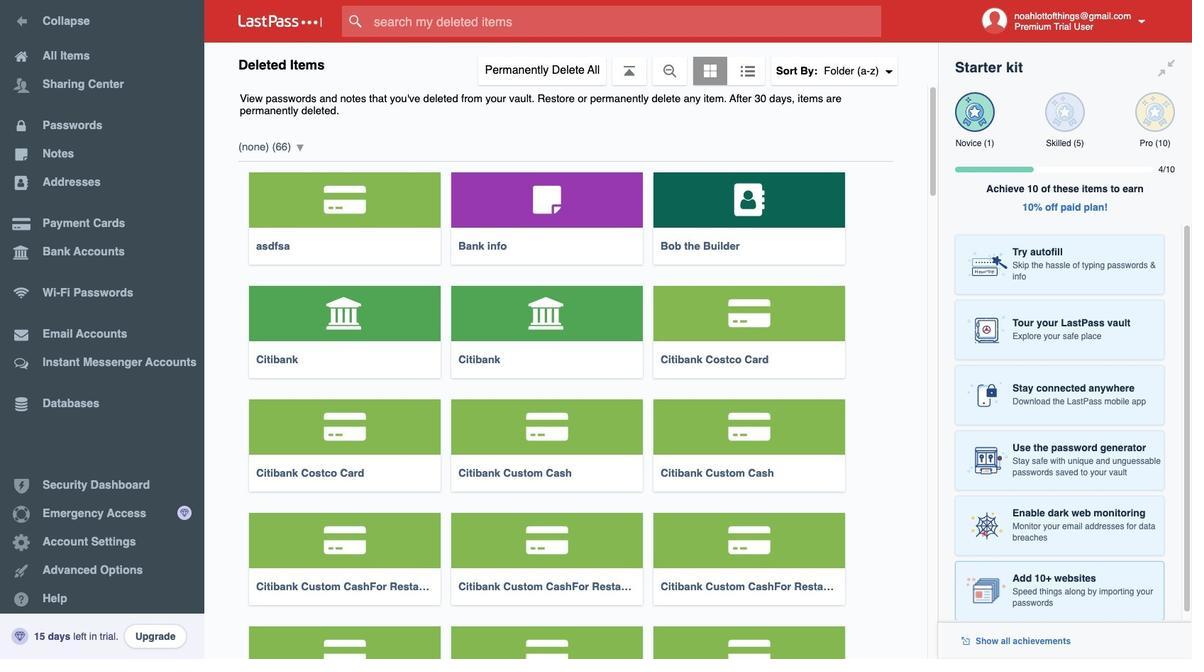 Task type: vqa. For each thing, say whether or not it's contained in the screenshot.
Main navigation NAVIGATION
yes



Task type: locate. For each thing, give the bounding box(es) containing it.
Search search field
[[342, 6, 909, 37]]



Task type: describe. For each thing, give the bounding box(es) containing it.
main navigation navigation
[[0, 0, 204, 660]]

lastpass image
[[239, 15, 322, 28]]

vault options navigation
[[204, 43, 939, 85]]

search my deleted items text field
[[342, 6, 909, 37]]



